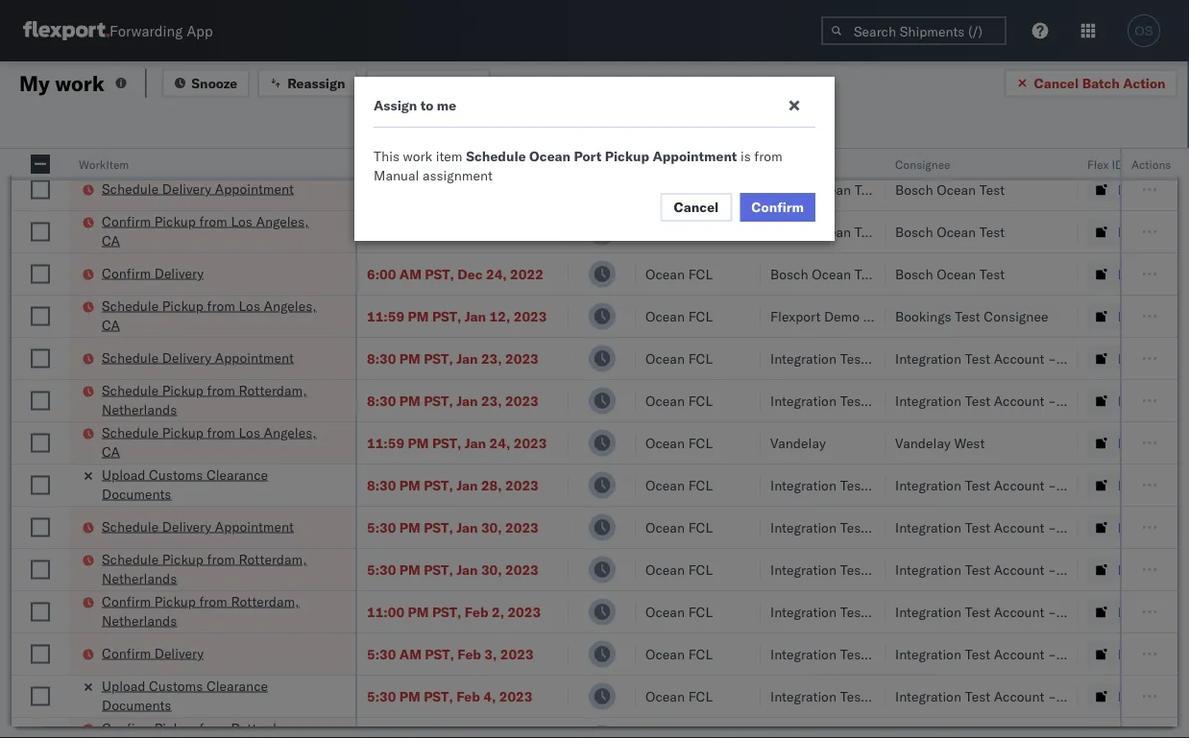 Task type: locate. For each thing, give the bounding box(es) containing it.
feb for 4,
[[457, 688, 480, 705]]

feb left '2,'
[[465, 604, 489, 621]]

7 fcl from the top
[[689, 393, 713, 409]]

1 vertical spatial netherlands
[[102, 570, 177, 587]]

confirm delivery link down confirm pickup from los angeles, ca
[[102, 264, 204, 283]]

1 upload customs clearance documents from the top
[[102, 467, 268, 503]]

1 vertical spatial confirm delivery
[[102, 645, 204, 662]]

11:59 pm pst, dec 13, 2022 down deadline button
[[367, 181, 551, 198]]

pst, down 11:59 pm pst, jan 12, 2023
[[424, 350, 453, 367]]

0 horizontal spatial to
[[421, 97, 434, 114]]

pst, down the 6:00 am pst, dec 24, 2022
[[432, 308, 462, 325]]

consignee for bookings test consignee
[[984, 308, 1049, 325]]

app
[[187, 22, 213, 40]]

8 integration test account - karl lagerfeld from the top
[[896, 688, 1146, 705]]

item
[[436, 148, 463, 165]]

0 vertical spatial schedule delivery appointment button
[[102, 179, 294, 200]]

2 upload customs clearance documents from the top
[[102, 678, 268, 714]]

to up item
[[442, 74, 455, 91]]

angeles,
[[264, 128, 317, 145], [256, 213, 309, 230], [264, 297, 317, 314], [264, 424, 317, 441]]

flex-1889 for confirm pickup from los angeles, ca
[[1119, 223, 1190, 240]]

flex-1662
[[1119, 435, 1190, 452]]

pickup for 4:00 pm pst, dec 23, 2022
[[154, 213, 196, 230]]

7 2130 from the top
[[1160, 646, 1190, 663]]

23, up the 6:00 am pst, dec 24, 2022
[[485, 223, 506, 240]]

1 schedule pickup from los angeles, ca from the top
[[102, 128, 317, 164]]

11:59 pm pst, dec 13, 2022 for schedule delivery appointment
[[367, 181, 551, 198]]

2023 down 12,
[[506, 350, 539, 367]]

forwarding app
[[110, 22, 213, 40]]

feb for 2,
[[465, 604, 489, 621]]

24,
[[486, 266, 507, 283], [490, 435, 511, 452]]

0 horizontal spatial work
[[55, 70, 105, 96]]

8:30
[[367, 350, 396, 367], [367, 393, 396, 409], [367, 477, 396, 494]]

2 resize handle column header from the left
[[332, 149, 356, 739]]

2 upload customs clearance documents link from the top
[[102, 677, 331, 715]]

1 vertical spatial schedule delivery appointment button
[[102, 348, 294, 369]]

documents for 5:30 pm pst, feb 4, 2023
[[102, 697, 171, 714]]

3 lagerfeld from the top
[[1088, 477, 1146, 494]]

11:59 pm pst, dec 13, 2022
[[367, 139, 551, 156], [367, 181, 551, 198]]

6 flex-2130 from the top
[[1119, 604, 1190, 621]]

from inside confirm pickup from rotterdam, netherlands
[[199, 593, 228, 610]]

1 vertical spatial am
[[400, 646, 422, 663]]

feb for 3,
[[458, 646, 481, 663]]

1 vertical spatial upload
[[102, 678, 146, 695]]

pickup inside confirm pickup from los angeles, ca
[[154, 213, 196, 230]]

1 vertical spatial assign to me
[[374, 97, 457, 114]]

0 vertical spatial schedule pickup from rotterdam, netherlands link
[[102, 381, 331, 419]]

pst, down deadline button
[[432, 181, 462, 198]]

5 flex-2130 from the top
[[1119, 562, 1190, 578]]

1 am from the top
[[400, 266, 422, 283]]

schedule delivery appointment for 5:30 pm pst, jan 30, 2023
[[102, 518, 294, 535]]

jan
[[465, 308, 486, 325], [457, 350, 478, 367], [457, 393, 478, 409], [465, 435, 486, 452], [457, 477, 478, 494], [457, 519, 478, 536], [457, 562, 478, 578]]

pickup inside this work item schedule ocean port pickup appointment is from manual assignment
[[605, 148, 650, 165]]

2022 up 12,
[[510, 266, 544, 283]]

0 vertical spatial schedule delivery appointment
[[102, 180, 294, 197]]

los inside confirm pickup from los angeles, ca
[[231, 213, 253, 230]]

vandelay
[[771, 435, 826, 452], [896, 435, 951, 452]]

schedule pickup from los angeles, ca button for 11:59 pm pst, jan 24, 2023
[[102, 423, 331, 464]]

2 schedule pickup from los angeles, ca from the top
[[102, 297, 317, 333]]

work for this
[[403, 148, 433, 165]]

1 horizontal spatial to
[[442, 74, 455, 91]]

0 vertical spatial am
[[400, 266, 422, 283]]

1 vertical spatial confirm delivery button
[[102, 644, 204, 665]]

2130
[[1160, 350, 1190, 367], [1160, 393, 1190, 409], [1160, 477, 1190, 494], [1160, 519, 1190, 536], [1160, 562, 1190, 578], [1160, 604, 1190, 621], [1160, 646, 1190, 663], [1160, 688, 1190, 705]]

13,
[[493, 139, 514, 156], [493, 181, 514, 198]]

1 horizontal spatial work
[[403, 148, 433, 165]]

netherlands for 8:30 pm pst, jan 23, 2023
[[102, 401, 177, 418]]

2 vertical spatial 8:30
[[367, 477, 396, 494]]

1 2130 from the top
[[1160, 350, 1190, 367]]

2 vandelay from the left
[[896, 435, 951, 452]]

2 am from the top
[[400, 646, 422, 663]]

1 vertical spatial customs
[[149, 678, 203, 695]]

2023 up 11:59 pm pst, jan 24, 2023
[[506, 393, 539, 409]]

1 vertical spatial upload customs clearance documents link
[[102, 677, 331, 715]]

3 flex-2130 from the top
[[1119, 477, 1190, 494]]

13, right item
[[493, 139, 514, 156]]

feb left the 4, on the bottom left of the page
[[457, 688, 480, 705]]

confirm delivery button down confirm pickup from los angeles, ca
[[102, 264, 204, 285]]

3 flex-1889 from the top
[[1119, 223, 1190, 240]]

2 11:59 pm pst, dec 13, 2022 from the top
[[367, 181, 551, 198]]

work right my
[[55, 70, 105, 96]]

4 1889 from the top
[[1160, 266, 1190, 283]]

13 fcl from the top
[[689, 646, 713, 663]]

bookings test consignee
[[896, 308, 1049, 325]]

3 schedule pickup from los angeles, ca from the top
[[102, 424, 317, 460]]

name
[[805, 157, 835, 172]]

13, for schedule pickup from los angeles, ca
[[493, 139, 514, 156]]

0 horizontal spatial snooze
[[192, 74, 238, 91]]

jan up the 11:00 pm pst, feb 2, 2023
[[457, 562, 478, 578]]

0 vertical spatial 8:30 pm pst, jan 23, 2023
[[367, 350, 539, 367]]

8 fcl from the top
[[689, 435, 713, 452]]

5:30 pm pst, jan 30, 2023
[[367, 519, 539, 536], [367, 562, 539, 578]]

resize handle column header
[[46, 149, 69, 739], [332, 149, 356, 739], [546, 149, 569, 739], [613, 149, 636, 739], [738, 149, 761, 739], [863, 149, 886, 739], [1055, 149, 1078, 739], [1155, 149, 1178, 739]]

bosch
[[771, 139, 809, 156], [896, 139, 934, 156], [771, 181, 809, 198], [896, 181, 934, 198], [771, 223, 809, 240], [896, 223, 934, 240], [771, 266, 809, 283], [896, 266, 934, 283]]

0 vertical spatial assign to me
[[395, 74, 478, 91]]

1 vertical spatial schedule pickup from rotterdam, netherlands link
[[102, 550, 331, 589]]

1 vertical spatial 23,
[[481, 350, 502, 367]]

0 vertical spatial schedule pickup from los angeles, ca link
[[102, 127, 331, 166]]

2022 for confirm pickup from los angeles, ca
[[509, 223, 543, 240]]

1 schedule pickup from rotterdam, netherlands from the top
[[102, 382, 307, 418]]

1 horizontal spatial cancel
[[1034, 74, 1079, 91]]

ca inside confirm pickup from los angeles, ca
[[102, 232, 120, 249]]

from for 4:00 pm pst, dec 23, 2022
[[199, 213, 228, 230]]

0 vertical spatial 13,
[[493, 139, 514, 156]]

feb
[[465, 604, 489, 621], [458, 646, 481, 663], [457, 688, 480, 705]]

1 vertical spatial snooze
[[578, 157, 616, 172]]

0 vertical spatial schedule pickup from los angeles, ca
[[102, 128, 317, 164]]

am right 6:00
[[400, 266, 422, 283]]

pm up 11:00
[[400, 562, 421, 578]]

rotterdam, inside confirm pickup from rotterdam, netherlands
[[231, 593, 299, 610]]

8:30 down 6:00
[[367, 350, 396, 367]]

13, right assignment
[[493, 181, 514, 198]]

0 vertical spatial confirm delivery
[[102, 265, 204, 282]]

1893
[[1160, 308, 1190, 325]]

schedule pickup from rotterdam, netherlands link
[[102, 381, 331, 419], [102, 550, 331, 589]]

delivery for 5:30 pm pst, jan 30, 2023
[[162, 518, 212, 535]]

schedule delivery appointment link
[[102, 179, 294, 198], [102, 348, 294, 368], [102, 517, 294, 537]]

angeles, inside confirm pickup from los angeles, ca
[[256, 213, 309, 230]]

pickup inside confirm pickup from rotterdam,
[[154, 720, 196, 737]]

to up deadline button
[[421, 97, 434, 114]]

8 2130 from the top
[[1160, 688, 1190, 705]]

23, for schedule pickup from rotterdam, netherlands
[[481, 393, 502, 409]]

pm right 4:00
[[400, 223, 421, 240]]

0 vertical spatial documents
[[102, 486, 171, 503]]

1 vertical spatial documents
[[102, 697, 171, 714]]

confirm delivery link down confirm pickup from rotterdam, netherlands
[[102, 644, 204, 664]]

0 vertical spatial schedule pickup from rotterdam, netherlands
[[102, 382, 307, 418]]

2 vertical spatial schedule pickup from los angeles, ca
[[102, 424, 317, 460]]

schedule delivery appointment button
[[102, 179, 294, 200], [102, 348, 294, 369], [102, 517, 294, 539]]

3 fcl from the top
[[689, 223, 713, 240]]

pm down 8:30 pm pst, jan 28, 2023
[[400, 519, 421, 536]]

forwarding app link
[[23, 21, 213, 40]]

0 vertical spatial feb
[[465, 604, 489, 621]]

5:30 down 5:30 am pst, feb 3, 2023
[[367, 688, 396, 705]]

30, down the 28,
[[481, 519, 502, 536]]

0 vertical spatial clearance
[[206, 467, 268, 483]]

1 vertical spatial 8:30
[[367, 393, 396, 409]]

4 flex-2130 from the top
[[1119, 519, 1190, 536]]

1 vertical spatial feb
[[458, 646, 481, 663]]

2 upload from the top
[[102, 678, 146, 695]]

los for 11:59 pm pst, jan 12, 2023
[[239, 297, 260, 314]]

netherlands for 11:00 pm pst, feb 2, 2023
[[102, 613, 177, 629]]

11:59 down 6:00
[[367, 308, 405, 325]]

1 ca from the top
[[102, 148, 120, 164]]

5:30 pm pst, jan 30, 2023 up the 11:00 pm pst, feb 2, 2023
[[367, 562, 539, 578]]

id
[[1112, 157, 1124, 172]]

11 fcl from the top
[[689, 562, 713, 578]]

confirm delivery button down confirm pickup from rotterdam, netherlands
[[102, 644, 204, 665]]

flex-1893
[[1119, 308, 1190, 325]]

0 vertical spatial confirm delivery button
[[102, 264, 204, 285]]

1 vertical spatial schedule delivery appointment
[[102, 349, 294, 366]]

0 vertical spatial to
[[442, 74, 455, 91]]

2 clearance from the top
[[206, 678, 268, 695]]

1 5:30 from the top
[[367, 519, 396, 536]]

1 integration test account - karl lagerfeld from the top
[[896, 350, 1146, 367]]

2 ocean fcl from the top
[[646, 181, 713, 198]]

0 vertical spatial schedule pickup from los angeles, ca button
[[102, 127, 331, 168]]

rotterdam, for 11:00 pm pst, feb 2, 2023
[[231, 593, 299, 610]]

jan left the 28,
[[457, 477, 478, 494]]

0 vertical spatial 23,
[[485, 223, 506, 240]]

account
[[994, 350, 1045, 367], [994, 393, 1045, 409], [994, 477, 1045, 494], [994, 519, 1045, 536], [994, 562, 1045, 578], [994, 604, 1045, 621], [994, 646, 1045, 663], [994, 688, 1045, 705]]

pst, up 8:30 pm pst, jan 28, 2023
[[432, 435, 462, 452]]

am
[[400, 266, 422, 283], [400, 646, 422, 663]]

0 vertical spatial schedule pickup from rotterdam, netherlands button
[[102, 381, 331, 421]]

cancel down the mode button
[[674, 199, 719, 216]]

8:30 pm pst, jan 23, 2023 up 11:59 pm pst, jan 24, 2023
[[367, 393, 539, 409]]

clearance for 5:30 pm pst, feb 4, 2023
[[206, 678, 268, 695]]

11:59 pm pst, jan 12, 2023
[[367, 308, 547, 325]]

pst, up the 11:00 pm pst, feb 2, 2023
[[424, 562, 453, 578]]

consignee
[[896, 157, 951, 172], [864, 308, 928, 325], [984, 308, 1049, 325]]

6 lagerfeld from the top
[[1088, 604, 1146, 621]]

vandelay for vandelay
[[771, 435, 826, 452]]

snooze button
[[162, 69, 250, 98]]

0 vertical spatial assign
[[395, 74, 439, 91]]

my work
[[19, 70, 105, 96]]

1 vertical spatial schedule pickup from rotterdam, netherlands button
[[102, 550, 331, 590]]

1 vertical spatial schedule pickup from rotterdam, netherlands
[[102, 551, 307, 587]]

1 vertical spatial me
[[437, 97, 457, 114]]

1 schedule pickup from rotterdam, netherlands button from the top
[[102, 381, 331, 421]]

flex-2130
[[1119, 350, 1190, 367], [1119, 393, 1190, 409], [1119, 477, 1190, 494], [1119, 519, 1190, 536], [1119, 562, 1190, 578], [1119, 604, 1190, 621], [1119, 646, 1190, 663], [1119, 688, 1190, 705]]

is
[[741, 148, 751, 165]]

netherlands inside confirm pickup from rotterdam, netherlands
[[102, 613, 177, 629]]

from inside confirm pickup from los angeles, ca
[[199, 213, 228, 230]]

this work item schedule ocean port pickup appointment is from manual assignment
[[374, 148, 783, 184]]

3 schedule delivery appointment link from the top
[[102, 517, 294, 537]]

schedule inside this work item schedule ocean port pickup appointment is from manual assignment
[[466, 148, 526, 165]]

2 flex- from the top
[[1119, 181, 1160, 198]]

30, up '2,'
[[481, 562, 502, 578]]

11:59 pm pst, dec 13, 2022 for schedule pickup from los angeles, ca
[[367, 139, 551, 156]]

assign inside button
[[395, 74, 439, 91]]

2 integration test account - karl lagerfeld from the top
[[896, 393, 1146, 409]]

5:30
[[367, 519, 396, 536], [367, 562, 396, 578], [367, 646, 396, 663], [367, 688, 396, 705]]

cancel left batch
[[1034, 74, 1079, 91]]

5:30 pm pst, feb 4, 2023
[[367, 688, 533, 705]]

23,
[[485, 223, 506, 240], [481, 350, 502, 367], [481, 393, 502, 409]]

1 vertical spatial schedule pickup from los angeles, ca
[[102, 297, 317, 333]]

2 confirm delivery link from the top
[[102, 644, 204, 664]]

dec up the 6:00 am pst, dec 24, 2022
[[457, 223, 482, 240]]

11:59 down deadline
[[367, 181, 405, 198]]

jan up the 28,
[[465, 435, 486, 452]]

pm down deadline
[[408, 181, 429, 198]]

schedule pickup from los angeles, ca link
[[102, 127, 331, 166], [102, 296, 331, 335], [102, 423, 331, 462]]

2 vertical spatial 23,
[[481, 393, 502, 409]]

8:30 pm pst, jan 23, 2023
[[367, 350, 539, 367], [367, 393, 539, 409]]

0 vertical spatial netherlands
[[102, 401, 177, 418]]

5:30 down 11:00
[[367, 646, 396, 663]]

2022 left port
[[518, 139, 551, 156]]

0 vertical spatial upload customs clearance documents
[[102, 467, 268, 503]]

am for 6:00
[[400, 266, 422, 283]]

delivery for 8:30 pm pst, jan 23, 2023
[[162, 349, 212, 366]]

rotterdam, for 8:30 pm pst, jan 23, 2023
[[239, 382, 307, 399]]

from for 5:30 pm pst, jan 30, 2023
[[207, 551, 235, 568]]

pm left item
[[408, 139, 429, 156]]

1 horizontal spatial snooze
[[578, 157, 616, 172]]

1 horizontal spatial vandelay
[[896, 435, 951, 452]]

pm down 11:59 pm pst, jan 24, 2023
[[400, 477, 421, 494]]

upload customs clearance documents link for 8:30 pm pst, jan 28, 2023
[[102, 466, 331, 504]]

pst, up assignment
[[432, 139, 462, 156]]

snooze down app
[[192, 74, 238, 91]]

8:30 pm pst, jan 23, 2023 down 11:59 pm pst, jan 12, 2023
[[367, 350, 539, 367]]

flex-1889 for schedule pickup from los angeles, ca
[[1119, 139, 1190, 156]]

0 vertical spatial snooze
[[192, 74, 238, 91]]

2 vertical spatial schedule delivery appointment
[[102, 518, 294, 535]]

0 horizontal spatial vandelay
[[771, 435, 826, 452]]

0 vertical spatial upload customs clearance documents link
[[102, 466, 331, 504]]

pickup for 11:59 pm pst, jan 24, 2023
[[162, 424, 204, 441]]

me
[[459, 74, 478, 91], [437, 97, 457, 114]]

integration
[[896, 350, 962, 367], [896, 393, 962, 409], [896, 477, 962, 494], [896, 519, 962, 536], [896, 562, 962, 578], [896, 604, 962, 621], [896, 646, 962, 663], [896, 688, 962, 705]]

1 vertical spatial cancel
[[674, 199, 719, 216]]

to
[[442, 74, 455, 91], [421, 97, 434, 114]]

flex-1889
[[1119, 139, 1190, 156], [1119, 181, 1190, 198], [1119, 223, 1190, 240], [1119, 266, 1190, 283]]

rotterdam,
[[239, 382, 307, 399], [239, 551, 307, 568], [231, 593, 299, 610], [231, 720, 299, 737]]

4 flex-1889 from the top
[[1119, 266, 1190, 283]]

0 vertical spatial customs
[[149, 467, 203, 483]]

0 vertical spatial confirm delivery link
[[102, 264, 204, 283]]

confirm delivery link for 5:30 am pst, feb 3, 2023
[[102, 644, 204, 664]]

24, up 12,
[[486, 266, 507, 283]]

action
[[1124, 74, 1166, 91]]

1 vertical spatial schedule pickup from los angeles, ca button
[[102, 296, 331, 337]]

2 vertical spatial netherlands
[[102, 613, 177, 629]]

confirm delivery down confirm pickup from rotterdam, netherlands
[[102, 645, 204, 662]]

23, down 12,
[[481, 350, 502, 367]]

5 account from the top
[[994, 562, 1045, 578]]

schedule delivery appointment button for 8:30
[[102, 348, 294, 369]]

0 horizontal spatial cancel
[[674, 199, 719, 216]]

my
[[19, 70, 50, 96]]

confirm delivery button for 5:30 am pst, feb 3, 2023
[[102, 644, 204, 665]]

mode button
[[636, 153, 742, 172]]

ocean inside this work item schedule ocean port pickup appointment is from manual assignment
[[529, 148, 571, 165]]

3,
[[485, 646, 497, 663]]

2 integration from the top
[[896, 393, 962, 409]]

11:59
[[367, 139, 405, 156], [367, 181, 405, 198], [367, 308, 405, 325], [367, 435, 405, 452]]

24, for 2022
[[486, 266, 507, 283]]

pst, down 11:59 pm pst, jan 24, 2023
[[424, 477, 453, 494]]

1 horizontal spatial me
[[459, 74, 478, 91]]

assignment
[[423, 167, 493, 184]]

1 upload customs clearance documents link from the top
[[102, 466, 331, 504]]

ocean fcl
[[646, 139, 713, 156], [646, 181, 713, 198], [646, 223, 713, 240], [646, 266, 713, 283], [646, 308, 713, 325], [646, 350, 713, 367], [646, 393, 713, 409], [646, 435, 713, 452], [646, 477, 713, 494], [646, 519, 713, 536], [646, 562, 713, 578], [646, 604, 713, 621], [646, 646, 713, 663], [646, 688, 713, 705]]

0 vertical spatial me
[[459, 74, 478, 91]]

2023 down 8:30 pm pst, jan 28, 2023
[[506, 519, 539, 536]]

2 confirm delivery from the top
[[102, 645, 204, 662]]

2 flex-1889 from the top
[[1119, 181, 1190, 198]]

8:30 down 11:59 pm pst, jan 24, 2023
[[367, 477, 396, 494]]

24, for 2023
[[490, 435, 511, 452]]

jan left 12,
[[465, 308, 486, 325]]

dec down deadline button
[[465, 181, 490, 198]]

upload
[[102, 467, 146, 483], [102, 678, 146, 695]]

1 confirm delivery from the top
[[102, 265, 204, 282]]

2 schedule pickup from los angeles, ca button from the top
[[102, 296, 331, 337]]

2 vertical spatial schedule pickup from los angeles, ca link
[[102, 423, 331, 462]]

0 vertical spatial 8:30
[[367, 350, 396, 367]]

vandelay for vandelay west
[[896, 435, 951, 452]]

flex-2130 button
[[1088, 345, 1190, 372], [1088, 345, 1190, 372], [1088, 388, 1190, 415], [1088, 388, 1190, 415], [1088, 472, 1190, 499], [1088, 472, 1190, 499], [1088, 515, 1190, 541], [1088, 515, 1190, 541], [1088, 557, 1190, 584], [1088, 557, 1190, 584], [1088, 599, 1190, 626], [1088, 599, 1190, 626], [1088, 641, 1190, 668], [1088, 641, 1190, 668], [1088, 684, 1190, 711], [1088, 684, 1190, 711]]

client name button
[[761, 153, 867, 172]]

assign
[[395, 74, 439, 91], [374, 97, 417, 114]]

documents
[[102, 486, 171, 503], [102, 697, 171, 714]]

5 lagerfeld from the top
[[1088, 562, 1146, 578]]

schedule pickup from rotterdam, netherlands button for 5:30 pm pst, jan 30, 2023
[[102, 550, 331, 590]]

work inside this work item schedule ocean port pickup appointment is from manual assignment
[[403, 148, 433, 165]]

angeles, for 11:59 pm pst, dec 13, 2022
[[264, 128, 317, 145]]

1 13, from the top
[[493, 139, 514, 156]]

schedule pickup from rotterdam, netherlands link for 5:30
[[102, 550, 331, 589]]

schedule pickup from los angeles, ca button for 11:59 pm pst, jan 12, 2023
[[102, 296, 331, 337]]

5:30 pm pst, jan 30, 2023 down 8:30 pm pst, jan 28, 2023
[[367, 519, 539, 536]]

8:30 up 11:59 pm pst, jan 24, 2023
[[367, 393, 396, 409]]

pickup for 11:00 pm pst, feb 2, 2023
[[154, 593, 196, 610]]

6 ocean fcl from the top
[[646, 350, 713, 367]]

2 11:59 from the top
[[367, 181, 405, 198]]

1 vertical spatial 11:59 pm pst, dec 13, 2022
[[367, 181, 551, 198]]

3 1889 from the top
[[1160, 223, 1190, 240]]

5:30 am pst, feb 3, 2023
[[367, 646, 534, 663]]

5 resize handle column header from the left
[[738, 149, 761, 739]]

pst, down 8:30 pm pst, jan 28, 2023
[[424, 519, 453, 536]]

cancel for cancel
[[674, 199, 719, 216]]

0 vertical spatial schedule delivery appointment link
[[102, 179, 294, 198]]

consignee for flexport demo consignee
[[864, 308, 928, 325]]

test
[[855, 139, 881, 156], [980, 139, 1005, 156], [855, 181, 881, 198], [980, 181, 1005, 198], [855, 223, 881, 240], [980, 223, 1005, 240], [855, 266, 881, 283], [980, 266, 1005, 283], [955, 308, 981, 325], [965, 350, 991, 367], [965, 393, 991, 409], [965, 477, 991, 494], [965, 519, 991, 536], [965, 562, 991, 578], [965, 604, 991, 621], [965, 646, 991, 663], [965, 688, 991, 705]]

confirm delivery link
[[102, 264, 204, 283], [102, 644, 204, 664]]

assign to me inside button
[[395, 74, 478, 91]]

None checkbox
[[31, 138, 50, 157], [31, 155, 50, 174], [31, 265, 50, 284], [31, 392, 50, 411], [31, 476, 50, 495], [31, 645, 50, 664], [31, 138, 50, 157], [31, 155, 50, 174], [31, 265, 50, 284], [31, 392, 50, 411], [31, 476, 50, 495], [31, 645, 50, 664]]

11:59 pm pst, dec 13, 2022 up assignment
[[367, 139, 551, 156]]

port
[[574, 148, 602, 165]]

11:59 up 8:30 pm pst, jan 28, 2023
[[367, 435, 405, 452]]

7 ocean fcl from the top
[[646, 393, 713, 409]]

pm up 8:30 pm pst, jan 28, 2023
[[408, 435, 429, 452]]

upload customs clearance documents
[[102, 467, 268, 503], [102, 678, 268, 714]]

11:00 pm pst, feb 2, 2023
[[367, 604, 541, 621]]

0 vertical spatial 11:59 pm pst, dec 13, 2022
[[367, 139, 551, 156]]

1889 for confirm pickup from los angeles, ca
[[1160, 223, 1190, 240]]

2 schedule pickup from los angeles, ca link from the top
[[102, 296, 331, 335]]

2 schedule pickup from rotterdam, netherlands button from the top
[[102, 550, 331, 590]]

ca
[[102, 148, 120, 164], [102, 232, 120, 249], [102, 317, 120, 333], [102, 443, 120, 460]]

1 vertical spatial clearance
[[206, 678, 268, 695]]

clearance
[[206, 467, 268, 483], [206, 678, 268, 695]]

2 5:30 pm pst, jan 30, 2023 from the top
[[367, 562, 539, 578]]

workitem
[[79, 157, 129, 172]]

dec right item
[[465, 139, 490, 156]]

0 vertical spatial 30,
[[481, 519, 502, 536]]

schedule pickup from los angeles, ca link for 11:59 pm pst, jan 24, 2023
[[102, 423, 331, 462]]

dec
[[465, 139, 490, 156], [465, 181, 490, 198], [457, 223, 482, 240], [458, 266, 483, 283]]

schedule delivery appointment for 8:30 pm pst, jan 23, 2023
[[102, 349, 294, 366]]

0 vertical spatial cancel
[[1034, 74, 1079, 91]]

customs
[[149, 467, 203, 483], [149, 678, 203, 695]]

pm down the 6:00 am pst, dec 24, 2022
[[408, 308, 429, 325]]

4:00
[[367, 223, 396, 240]]

from for 11:59 pm pst, dec 13, 2022
[[207, 128, 235, 145]]

pickup inside confirm pickup from rotterdam, netherlands
[[154, 593, 196, 610]]

1 vertical spatial 30,
[[481, 562, 502, 578]]

24, up the 28,
[[490, 435, 511, 452]]

1 vertical spatial to
[[421, 97, 434, 114]]

2 2130 from the top
[[1160, 393, 1190, 409]]

2022 up the 6:00 am pst, dec 24, 2022
[[509, 223, 543, 240]]

confirm pickup from los angeles, ca button
[[102, 212, 331, 252]]

jan down 8:30 pm pst, jan 28, 2023
[[457, 519, 478, 536]]

assign to me
[[395, 74, 478, 91], [374, 97, 457, 114]]

10 ocean fcl from the top
[[646, 519, 713, 536]]

1 documents from the top
[[102, 486, 171, 503]]

work for my
[[55, 70, 105, 96]]

1 karl from the top
[[1060, 350, 1085, 367]]

snooze
[[192, 74, 238, 91], [578, 157, 616, 172]]

1 vertical spatial confirm delivery link
[[102, 644, 204, 664]]

5:30 down 8:30 pm pst, jan 28, 2023
[[367, 519, 396, 536]]

2 13, from the top
[[493, 181, 514, 198]]

0 vertical spatial upload
[[102, 467, 146, 483]]

30,
[[481, 519, 502, 536], [481, 562, 502, 578]]

2 vertical spatial schedule pickup from los angeles, ca button
[[102, 423, 331, 464]]

6 2130 from the top
[[1160, 604, 1190, 621]]

feb left 3,
[[458, 646, 481, 663]]

confirm delivery button
[[102, 264, 204, 285], [102, 644, 204, 665]]

1 vertical spatial schedule delivery appointment link
[[102, 348, 294, 368]]

7 flex- from the top
[[1119, 393, 1160, 409]]

1 vertical spatial 5:30 pm pst, jan 30, 2023
[[367, 562, 539, 578]]

11:59 up deadline
[[367, 139, 405, 156]]

1 vertical spatial work
[[403, 148, 433, 165]]

None checkbox
[[31, 180, 50, 199], [31, 222, 50, 242], [31, 307, 50, 326], [31, 349, 50, 369], [31, 434, 50, 453], [31, 518, 50, 538], [31, 561, 50, 580], [31, 603, 50, 622], [31, 688, 50, 707], [31, 180, 50, 199], [31, 222, 50, 242], [31, 307, 50, 326], [31, 349, 50, 369], [31, 434, 50, 453], [31, 518, 50, 538], [31, 561, 50, 580], [31, 603, 50, 622], [31, 688, 50, 707]]

5 fcl from the top
[[689, 308, 713, 325]]

2023 right 3,
[[500, 646, 534, 663]]

jan down 11:59 pm pst, jan 12, 2023
[[457, 350, 478, 367]]

flexport demo consignee
[[771, 308, 928, 325]]

1 vertical spatial 13,
[[493, 181, 514, 198]]

1 schedule pickup from los angeles, ca button from the top
[[102, 127, 331, 168]]

1 vertical spatial 24,
[[490, 435, 511, 452]]

11 ocean fcl from the top
[[646, 562, 713, 578]]

2 vertical spatial schedule delivery appointment link
[[102, 517, 294, 537]]

23, up 11:59 pm pst, jan 24, 2023
[[481, 393, 502, 409]]

2 customs from the top
[[149, 678, 203, 695]]

los for 11:59 pm pst, dec 13, 2022
[[239, 128, 260, 145]]

2 vertical spatial feb
[[457, 688, 480, 705]]

1 vertical spatial schedule pickup from los angeles, ca link
[[102, 296, 331, 335]]

delivery for 6:00 am pst, dec 24, 2022
[[154, 265, 204, 282]]

bosch ocean test
[[771, 139, 881, 156], [896, 139, 1005, 156], [771, 181, 881, 198], [896, 181, 1005, 198], [771, 223, 881, 240], [896, 223, 1005, 240], [771, 266, 881, 283], [896, 266, 1005, 283]]

1 confirm delivery link from the top
[[102, 264, 204, 283]]

fcl
[[689, 139, 713, 156], [689, 181, 713, 198], [689, 223, 713, 240], [689, 266, 713, 283], [689, 308, 713, 325], [689, 350, 713, 367], [689, 393, 713, 409], [689, 435, 713, 452], [689, 477, 713, 494], [689, 519, 713, 536], [689, 562, 713, 578], [689, 604, 713, 621], [689, 646, 713, 663], [689, 688, 713, 705]]

1 vertical spatial 8:30 pm pst, jan 23, 2023
[[367, 393, 539, 409]]

confirm delivery down confirm pickup from los angeles, ca
[[102, 265, 204, 282]]

0 vertical spatial 5:30 pm pst, jan 30, 2023
[[367, 519, 539, 536]]

snooze left mode
[[578, 157, 616, 172]]

2022 right assignment
[[518, 181, 551, 198]]

from inside confirm pickup from rotterdam,
[[199, 720, 228, 737]]

lagerfeld
[[1088, 350, 1146, 367], [1088, 393, 1146, 409], [1088, 477, 1146, 494], [1088, 519, 1146, 536], [1088, 562, 1146, 578], [1088, 604, 1146, 621], [1088, 646, 1146, 663], [1088, 688, 1146, 705]]

3 netherlands from the top
[[102, 613, 177, 629]]

assign to me up this
[[374, 97, 457, 114]]

0 horizontal spatial me
[[437, 97, 457, 114]]

6:00
[[367, 266, 396, 283]]

confirm button
[[740, 193, 816, 222]]

delivery
[[162, 180, 212, 197], [154, 265, 204, 282], [162, 349, 212, 366], [162, 518, 212, 535], [154, 645, 204, 662]]

14 ocean fcl from the top
[[646, 688, 713, 705]]

snooze inside snooze button
[[192, 74, 238, 91]]

assign to me up item
[[395, 74, 478, 91]]

1 schedule pickup from los angeles, ca link from the top
[[102, 127, 331, 166]]

1 vertical spatial upload customs clearance documents
[[102, 678, 268, 714]]

5:30 up 11:00
[[367, 562, 396, 578]]

deadline button
[[357, 153, 550, 172]]

3 schedule pickup from los angeles, ca button from the top
[[102, 423, 331, 464]]

2 vertical spatial schedule delivery appointment button
[[102, 517, 294, 539]]

delivery for 5:30 am pst, feb 3, 2023
[[154, 645, 204, 662]]

am down 11:00
[[400, 646, 422, 663]]

4 lagerfeld from the top
[[1088, 519, 1146, 536]]

0 vertical spatial work
[[55, 70, 105, 96]]

2 confirm delivery button from the top
[[102, 644, 204, 665]]

2 schedule pickup from rotterdam, netherlands from the top
[[102, 551, 307, 587]]

upload customs clearance documents link
[[102, 466, 331, 504], [102, 677, 331, 715]]

-
[[1048, 350, 1057, 367], [1048, 393, 1057, 409], [1048, 477, 1057, 494], [1048, 519, 1057, 536], [1048, 562, 1057, 578], [1048, 604, 1057, 621], [1048, 646, 1057, 663], [1048, 688, 1057, 705]]

work up manual
[[403, 148, 433, 165]]

0 vertical spatial 24,
[[486, 266, 507, 283]]



Task type: vqa. For each thing, say whether or not it's contained in the screenshot.
This
yes



Task type: describe. For each thing, give the bounding box(es) containing it.
west
[[955, 435, 985, 452]]

10 fcl from the top
[[689, 519, 713, 536]]

upload customs clearance documents for 5:30 pm pst, feb 4, 2023
[[102, 678, 268, 714]]

flexport. image
[[23, 21, 110, 40]]

upload customs clearance documents link for 5:30 pm pst, feb 4, 2023
[[102, 677, 331, 715]]

pm up 11:59 pm pst, jan 24, 2023
[[400, 393, 421, 409]]

schedule pickup from rotterdam, netherlands link for 8:30
[[102, 381, 331, 419]]

2 8:30 pm pst, jan 23, 2023 from the top
[[367, 393, 539, 409]]

upload for 8:30
[[102, 467, 146, 483]]

pickup for 8:30 pm pst, jan 23, 2023
[[162, 382, 204, 399]]

customs for 5:30
[[149, 678, 203, 695]]

11 flex- from the top
[[1119, 562, 1160, 578]]

flex id
[[1088, 157, 1124, 172]]

8 resize handle column header from the left
[[1155, 149, 1178, 739]]

2023 up the 11:00 pm pst, feb 2, 2023
[[506, 562, 539, 578]]

1 resize handle column header from the left
[[46, 149, 69, 739]]

2 5:30 from the top
[[367, 562, 396, 578]]

1 vertical spatial assign
[[374, 97, 417, 114]]

from for 11:00 pm pst, feb 2, 2023
[[199, 593, 228, 610]]

pst, up 5:30 pm pst, feb 4, 2023
[[425, 646, 454, 663]]

ca for 11:59 pm pst, jan 12, 2023
[[102, 317, 120, 333]]

8 flex-2130 from the top
[[1119, 688, 1190, 705]]

pm down 5:30 am pst, feb 3, 2023
[[400, 688, 421, 705]]

jan up 11:59 pm pst, jan 24, 2023
[[457, 393, 478, 409]]

13, for schedule delivery appointment
[[493, 181, 514, 198]]

9 fcl from the top
[[689, 477, 713, 494]]

6 integration test account - karl lagerfeld from the top
[[896, 604, 1146, 621]]

6 resize handle column header from the left
[[863, 149, 886, 739]]

cancel for cancel batch action
[[1034, 74, 1079, 91]]

cancel batch action
[[1034, 74, 1166, 91]]

28,
[[481, 477, 502, 494]]

1 8:30 from the top
[[367, 350, 396, 367]]

assign to me button
[[366, 69, 491, 98]]

2022 for schedule delivery appointment
[[518, 181, 551, 198]]

6 - from the top
[[1048, 604, 1057, 621]]

8 account from the top
[[994, 688, 1045, 705]]

confirm delivery for 5:30 am pst, feb 3, 2023
[[102, 645, 204, 662]]

11:59 pm pst, jan 24, 2023
[[367, 435, 547, 452]]

4 integration from the top
[[896, 519, 962, 536]]

7 integration from the top
[[896, 646, 962, 663]]

vandelay west
[[896, 435, 985, 452]]

bookings
[[896, 308, 952, 325]]

batch
[[1083, 74, 1120, 91]]

3 8:30 from the top
[[367, 477, 396, 494]]

5 ocean fcl from the top
[[646, 308, 713, 325]]

4 - from the top
[[1048, 519, 1057, 536]]

pst, up 11:59 pm pst, jan 24, 2023
[[424, 393, 453, 409]]

schedule pickup from los angeles, ca for 11:59 pm pst, jan 12, 2023
[[102, 297, 317, 333]]

me inside assign to me button
[[459, 74, 478, 91]]

5 integration from the top
[[896, 562, 962, 578]]

3 karl from the top
[[1060, 477, 1085, 494]]

pm right 11:00
[[408, 604, 429, 621]]

3 11:59 from the top
[[367, 308, 405, 325]]

8 ocean fcl from the top
[[646, 435, 713, 452]]

mode
[[646, 157, 675, 172]]

schedule delivery appointment link for 8:30
[[102, 348, 294, 368]]

schedule pickup from los angeles, ca link for 11:59 pm pst, jan 12, 2023
[[102, 296, 331, 335]]

angeles, for 4:00 pm pst, dec 23, 2022
[[256, 213, 309, 230]]

1 flex-2130 from the top
[[1119, 350, 1190, 367]]

reassign
[[288, 74, 345, 91]]

cancel batch action button
[[1005, 69, 1179, 98]]

6:00 am pst, dec 24, 2022
[[367, 266, 544, 283]]

flex-1889 for schedule delivery appointment
[[1119, 181, 1190, 198]]

schedule pickup from los angeles, ca link for 11:59 pm pst, dec 13, 2022
[[102, 127, 331, 166]]

pst, up the 6:00 am pst, dec 24, 2022
[[424, 223, 453, 240]]

to inside button
[[442, 74, 455, 91]]

schedule pickup from rotterdam, netherlands for 8:30 pm pst, jan 23, 2023
[[102, 382, 307, 418]]

1 30, from the top
[[481, 519, 502, 536]]

11:00
[[367, 604, 405, 621]]

1662
[[1160, 435, 1190, 452]]

workitem button
[[69, 153, 336, 172]]

from for 8:30 pm pst, jan 23, 2023
[[207, 382, 235, 399]]

client
[[771, 157, 802, 172]]

confirm inside confirm pickup from rotterdam,
[[102, 720, 151, 737]]

rotterdam, for 5:30 pm pst, jan 30, 2023
[[239, 551, 307, 568]]

13 flex- from the top
[[1119, 646, 1160, 663]]

actions
[[1132, 157, 1172, 172]]

2 fcl from the top
[[689, 181, 713, 198]]

flex id button
[[1078, 153, 1190, 172]]

6 account from the top
[[994, 604, 1045, 621]]

2 30, from the top
[[481, 562, 502, 578]]

5 karl from the top
[[1060, 562, 1085, 578]]

8:30 pm pst, jan 28, 2023
[[367, 477, 539, 494]]

demo
[[824, 308, 860, 325]]

2023 right the 28,
[[506, 477, 539, 494]]

Search Shipments (/) text field
[[822, 16, 1007, 45]]

1889 for schedule delivery appointment
[[1160, 181, 1190, 198]]

consignee button
[[886, 153, 1059, 172]]

4:00 pm pst, dec 23, 2022
[[367, 223, 543, 240]]

los for 4:00 pm pst, dec 23, 2022
[[231, 213, 253, 230]]

5 flex- from the top
[[1119, 308, 1160, 325]]

schedule pickup from los angeles, ca button for 11:59 pm pst, dec 13, 2022
[[102, 127, 331, 168]]

4 flex- from the top
[[1119, 266, 1160, 283]]

os button
[[1122, 9, 1167, 53]]

7 account from the top
[[994, 646, 1045, 663]]

2023 up 8:30 pm pst, jan 28, 2023
[[514, 435, 547, 452]]

2023 right the 4, on the bottom left of the page
[[499, 688, 533, 705]]

schedule pickup from rotterdam, netherlands for 5:30 pm pst, jan 30, 2023
[[102, 551, 307, 587]]

1 11:59 from the top
[[367, 139, 405, 156]]

angeles, for 11:59 pm pst, jan 24, 2023
[[264, 424, 317, 441]]

2023 right 12,
[[514, 308, 547, 325]]

upload for 5:30
[[102, 678, 146, 695]]

schedule delivery appointment button for 5:30
[[102, 517, 294, 539]]

4 integration test account - karl lagerfeld from the top
[[896, 519, 1146, 536]]

12 fcl from the top
[[689, 604, 713, 621]]

clearance for 8:30 pm pst, jan 28, 2023
[[206, 467, 268, 483]]

8 karl from the top
[[1060, 688, 1085, 705]]

3 integration test account - karl lagerfeld from the top
[[896, 477, 1146, 494]]

pm down 11:59 pm pst, jan 12, 2023
[[400, 350, 421, 367]]

confirm pickup from rotterdam, netherlands button
[[102, 592, 331, 633]]

1 account from the top
[[994, 350, 1045, 367]]

flex
[[1088, 157, 1109, 172]]

5 - from the top
[[1048, 562, 1057, 578]]

pst, up 5:30 am pst, feb 3, 2023
[[432, 604, 462, 621]]

23, for confirm pickup from los angeles, ca
[[485, 223, 506, 240]]

4 11:59 from the top
[[367, 435, 405, 452]]

consignee inside consignee button
[[896, 157, 951, 172]]

confirm pickup from rotterdam, netherlands
[[102, 593, 299, 629]]

customs for 8:30
[[149, 467, 203, 483]]

9 flex- from the top
[[1119, 477, 1160, 494]]

forwarding
[[110, 22, 183, 40]]

1 schedule delivery appointment link from the top
[[102, 179, 294, 198]]

10 flex- from the top
[[1119, 519, 1160, 536]]

2 account from the top
[[994, 393, 1045, 409]]

schedule pickup from los angeles, ca for 11:59 pm pst, dec 13, 2022
[[102, 128, 317, 164]]

7 resize handle column header from the left
[[1055, 149, 1078, 739]]

8 integration from the top
[[896, 688, 962, 705]]

2023 right '2,'
[[508, 604, 541, 621]]

4,
[[484, 688, 496, 705]]

confirm delivery for 6:00 am pst, dec 24, 2022
[[102, 265, 204, 282]]

3 2130 from the top
[[1160, 477, 1190, 494]]

confirm delivery button for 6:00 am pst, dec 24, 2022
[[102, 264, 204, 285]]

dec up 11:59 pm pst, jan 12, 2023
[[458, 266, 483, 283]]

dec for schedule pickup from los angeles, ca
[[465, 139, 490, 156]]

1 integration from the top
[[896, 350, 962, 367]]

7 karl from the top
[[1060, 646, 1085, 663]]

am for 5:30
[[400, 646, 422, 663]]

client name
[[771, 157, 835, 172]]

dec for schedule delivery appointment
[[465, 181, 490, 198]]

confirm pickup from los angeles, ca
[[102, 213, 309, 249]]

2,
[[492, 604, 504, 621]]

pst, down 5:30 am pst, feb 3, 2023
[[424, 688, 453, 705]]

12 flex- from the top
[[1119, 604, 1160, 621]]

4 resize handle column header from the left
[[613, 149, 636, 739]]

schedule pickup from rotterdam, netherlands button for 8:30 pm pst, jan 23, 2023
[[102, 381, 331, 421]]

3 integration from the top
[[896, 477, 962, 494]]

2 flex-2130 from the top
[[1119, 393, 1190, 409]]

4 2130 from the top
[[1160, 519, 1190, 536]]

7 integration test account - karl lagerfeld from the top
[[896, 646, 1146, 663]]

4 karl from the top
[[1060, 519, 1085, 536]]

cancel button
[[661, 193, 733, 222]]

6 flex- from the top
[[1119, 350, 1160, 367]]

confirm pickup from los angeles, ca link
[[102, 212, 331, 250]]

angeles, for 11:59 pm pst, jan 12, 2023
[[264, 297, 317, 314]]

6 karl from the top
[[1060, 604, 1085, 621]]

rotterdam, inside confirm pickup from rotterdam,
[[231, 720, 299, 737]]

from for 11:59 pm pst, jan 12, 2023
[[207, 297, 235, 314]]

3 5:30 from the top
[[367, 646, 396, 663]]

ca for 11:59 pm pst, jan 24, 2023
[[102, 443, 120, 460]]

schedule pickup from los angeles, ca for 11:59 pm pst, jan 24, 2023
[[102, 424, 317, 460]]

7 flex-2130 from the top
[[1119, 646, 1190, 663]]

confirm pickup from rotterdam, netherlands link
[[102, 592, 331, 631]]

3 flex- from the top
[[1119, 223, 1160, 240]]

8 - from the top
[[1048, 688, 1057, 705]]

netherlands for 5:30 pm pst, jan 30, 2023
[[102, 570, 177, 587]]

this
[[374, 148, 400, 165]]

confirm delivery link for 6:00 am pst, dec 24, 2022
[[102, 264, 204, 283]]

3 - from the top
[[1048, 477, 1057, 494]]

1 flex- from the top
[[1119, 139, 1160, 156]]

confirm inside confirm pickup from los angeles, ca
[[102, 213, 151, 230]]

4 account from the top
[[994, 519, 1045, 536]]

upload customs clearance documents for 8:30 pm pst, jan 28, 2023
[[102, 467, 268, 503]]

12,
[[490, 308, 511, 325]]

flexport
[[771, 308, 821, 325]]

ca for 11:59 pm pst, dec 13, 2022
[[102, 148, 120, 164]]

1 schedule delivery appointment button from the top
[[102, 179, 294, 200]]

1889 for schedule pickup from los angeles, ca
[[1160, 139, 1190, 156]]

documents for 8:30 pm pst, jan 28, 2023
[[102, 486, 171, 503]]

deadline
[[367, 157, 414, 172]]

confirm pickup from rotterdam, link
[[102, 719, 331, 739]]

1 5:30 pm pst, jan 30, 2023 from the top
[[367, 519, 539, 536]]

6 integration from the top
[[896, 604, 962, 621]]

confirm inside confirm pickup from rotterdam, netherlands
[[102, 593, 151, 610]]

appointment inside this work item schedule ocean port pickup appointment is from manual assignment
[[653, 148, 737, 165]]

9 ocean fcl from the top
[[646, 477, 713, 494]]

5 2130 from the top
[[1160, 562, 1190, 578]]

from for 11:59 pm pst, jan 24, 2023
[[207, 424, 235, 441]]

2022 for schedule pickup from los angeles, ca
[[518, 139, 551, 156]]

ca for 4:00 pm pst, dec 23, 2022
[[102, 232, 120, 249]]

reassign button
[[258, 69, 358, 98]]

pickup for 11:59 pm pst, jan 12, 2023
[[162, 297, 204, 314]]

dec for confirm pickup from los angeles, ca
[[457, 223, 482, 240]]

8 flex- from the top
[[1119, 435, 1160, 452]]

schedule delivery appointment link for 5:30
[[102, 517, 294, 537]]

2 lagerfeld from the top
[[1088, 393, 1146, 409]]

from inside this work item schedule ocean port pickup appointment is from manual assignment
[[755, 148, 783, 165]]

os
[[1135, 24, 1154, 38]]

14 flex- from the top
[[1119, 688, 1160, 705]]

14 fcl from the top
[[689, 688, 713, 705]]

pickup for 11:59 pm pst, dec 13, 2022
[[162, 128, 204, 145]]

pst, down 4:00 pm pst, dec 23, 2022
[[425, 266, 454, 283]]

confirm pickup from rotterdam, button
[[102, 719, 331, 739]]

4 fcl from the top
[[689, 266, 713, 283]]

confirm pickup from rotterdam,
[[102, 720, 299, 739]]

los for 11:59 pm pst, jan 24, 2023
[[239, 424, 260, 441]]

pickup for 5:30 pm pst, jan 30, 2023
[[162, 551, 204, 568]]

manual
[[374, 167, 419, 184]]

4 ocean fcl from the top
[[646, 266, 713, 283]]



